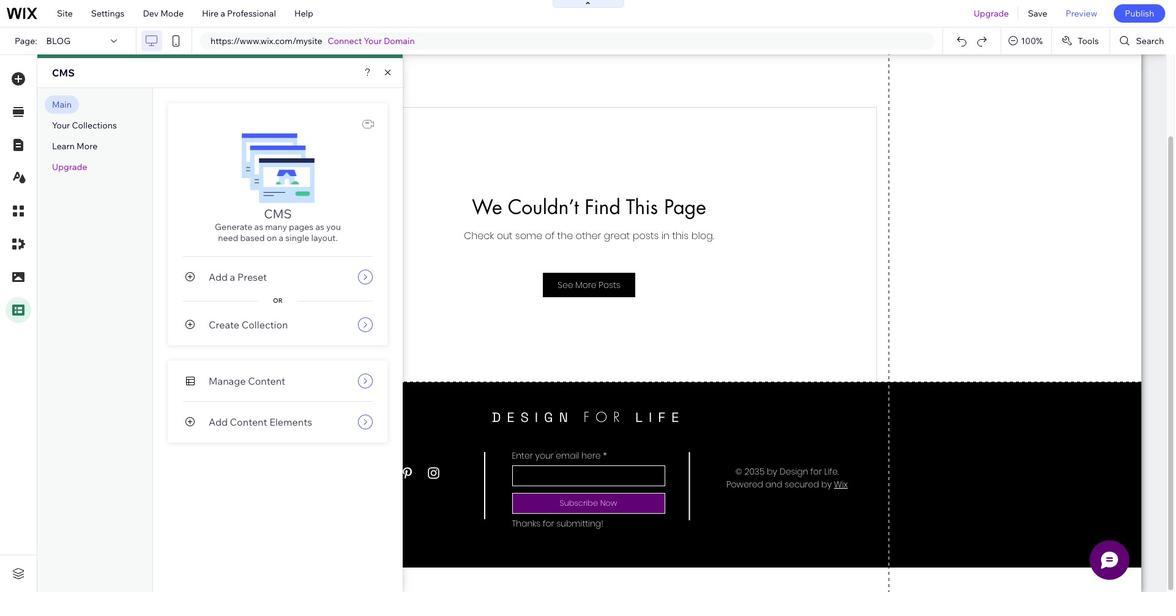Task type: vqa. For each thing, say whether or not it's contained in the screenshot.
Professional a
yes



Task type: locate. For each thing, give the bounding box(es) containing it.
0 horizontal spatial upgrade
[[52, 162, 87, 173]]

2 horizontal spatial a
[[279, 233, 284, 244]]

100% button
[[1002, 28, 1052, 55]]

1 vertical spatial content
[[230, 416, 267, 429]]

0 vertical spatial cms
[[52, 67, 75, 79]]

cms generate as many pages as you need based on a single layout.
[[215, 206, 341, 244]]

mode
[[161, 8, 184, 19]]

0 horizontal spatial as
[[254, 222, 263, 233]]

0 horizontal spatial a
[[221, 8, 225, 19]]

on
[[267, 233, 277, 244]]

cms for cms
[[52, 67, 75, 79]]

upgrade down learn more
[[52, 162, 87, 173]]

you
[[326, 222, 341, 233]]

your down main
[[52, 120, 70, 131]]

2 vertical spatial a
[[230, 271, 235, 284]]

1 horizontal spatial cms
[[264, 206, 292, 222]]

1 vertical spatial upgrade
[[52, 162, 87, 173]]

0 horizontal spatial cms
[[52, 67, 75, 79]]

hire a professional
[[202, 8, 276, 19]]

1 horizontal spatial as
[[316, 222, 325, 233]]

manage
[[209, 375, 246, 388]]

1 vertical spatial a
[[279, 233, 284, 244]]

collections
[[72, 120, 117, 131]]

1 horizontal spatial upgrade
[[974, 8, 1010, 19]]

a left preset
[[230, 271, 235, 284]]

1 horizontal spatial your
[[364, 36, 382, 47]]

a for preset
[[230, 271, 235, 284]]

preview button
[[1057, 0, 1107, 27]]

create
[[209, 319, 240, 331]]

0 vertical spatial add
[[209, 271, 228, 284]]

dev mode
[[143, 8, 184, 19]]

2 add from the top
[[209, 416, 228, 429]]

many
[[265, 222, 287, 233]]

single
[[286, 233, 309, 244]]

add content elements
[[209, 416, 312, 429]]

upgrade
[[974, 8, 1010, 19], [52, 162, 87, 173]]

help
[[294, 8, 313, 19]]

add
[[209, 271, 228, 284], [209, 416, 228, 429]]

as left you
[[316, 222, 325, 233]]

save button
[[1019, 0, 1057, 27]]

preview
[[1066, 8, 1098, 19]]

your left domain at top
[[364, 36, 382, 47]]

a right hire
[[221, 8, 225, 19]]

cms up on
[[264, 206, 292, 222]]

1 as from the left
[[254, 222, 263, 233]]

add left preset
[[209, 271, 228, 284]]

content right manage
[[248, 375, 285, 388]]

upgrade up 100% button
[[974, 8, 1010, 19]]

search button
[[1111, 28, 1176, 55]]

0 vertical spatial your
[[364, 36, 382, 47]]

a
[[221, 8, 225, 19], [279, 233, 284, 244], [230, 271, 235, 284]]

professional
[[227, 8, 276, 19]]

as
[[254, 222, 263, 233], [316, 222, 325, 233]]

0 vertical spatial a
[[221, 8, 225, 19]]

preset
[[238, 271, 267, 284]]

content down manage content
[[230, 416, 267, 429]]

a for professional
[[221, 8, 225, 19]]

a right on
[[279, 233, 284, 244]]

1 vertical spatial cms
[[264, 206, 292, 222]]

settings
[[91, 8, 125, 19]]

cms
[[52, 67, 75, 79], [264, 206, 292, 222]]

cms inside cms generate as many pages as you need based on a single layout.
[[264, 206, 292, 222]]

1 horizontal spatial a
[[230, 271, 235, 284]]

as left on
[[254, 222, 263, 233]]

1 add from the top
[[209, 271, 228, 284]]

1 vertical spatial add
[[209, 416, 228, 429]]

0 horizontal spatial your
[[52, 120, 70, 131]]

0 vertical spatial content
[[248, 375, 285, 388]]

tools button
[[1053, 28, 1111, 55]]

search
[[1137, 36, 1165, 47]]

content
[[248, 375, 285, 388], [230, 416, 267, 429]]

add down manage
[[209, 416, 228, 429]]

2 as from the left
[[316, 222, 325, 233]]

content for add
[[230, 416, 267, 429]]

publish
[[1126, 8, 1155, 19]]

your
[[364, 36, 382, 47], [52, 120, 70, 131]]

pages
[[289, 222, 314, 233]]

cms up main
[[52, 67, 75, 79]]



Task type: describe. For each thing, give the bounding box(es) containing it.
hire
[[202, 8, 219, 19]]

generate
[[215, 222, 253, 233]]

add a preset
[[209, 271, 267, 284]]

main
[[52, 99, 72, 110]]

learn more
[[52, 141, 97, 152]]

dev
[[143, 8, 159, 19]]

a inside cms generate as many pages as you need based on a single layout.
[[279, 233, 284, 244]]

domain
[[384, 36, 415, 47]]

1 vertical spatial your
[[52, 120, 70, 131]]

https://www.wix.com/mysite connect your domain
[[211, 36, 415, 47]]

connect
[[328, 36, 362, 47]]

https://www.wix.com/mysite
[[211, 36, 322, 47]]

elements
[[270, 416, 312, 429]]

publish button
[[1115, 4, 1166, 23]]

tools
[[1078, 36, 1099, 47]]

learn
[[52, 141, 75, 152]]

create collection
[[209, 319, 288, 331]]

save
[[1028, 8, 1048, 19]]

100%
[[1022, 36, 1043, 47]]

blog
[[46, 36, 71, 47]]

or
[[273, 297, 283, 305]]

cms for cms generate as many pages as you need based on a single layout.
[[264, 206, 292, 222]]

0 vertical spatial upgrade
[[974, 8, 1010, 19]]

site
[[57, 8, 73, 19]]

based
[[240, 233, 265, 244]]

your collections
[[52, 120, 117, 131]]

more
[[77, 141, 97, 152]]

need
[[218, 233, 238, 244]]

collection
[[242, 319, 288, 331]]

manage content
[[209, 375, 285, 388]]

content for manage
[[248, 375, 285, 388]]

add for add a preset
[[209, 271, 228, 284]]

add for add content elements
[[209, 416, 228, 429]]

layout.
[[311, 233, 338, 244]]



